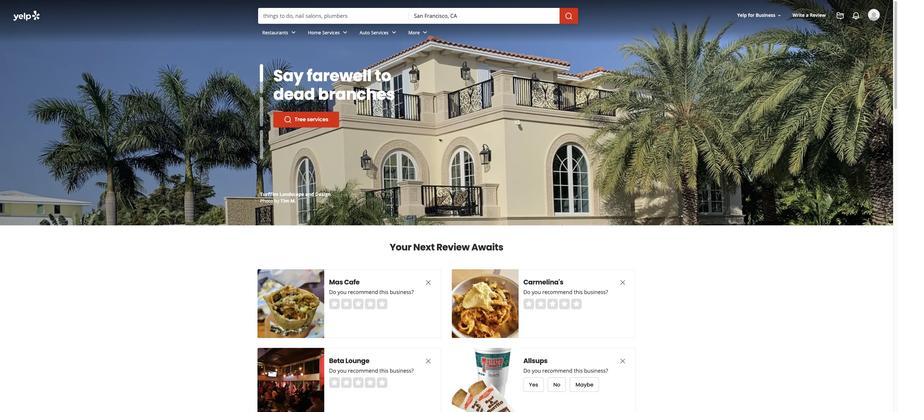 Task type: locate. For each thing, give the bounding box(es) containing it.
rating element down lounge
[[329, 378, 388, 388]]

24 chevron down v2 image
[[290, 29, 297, 37], [421, 29, 429, 37]]

photo of allsups image
[[452, 348, 519, 412]]

business
[[756, 12, 776, 18]]

2 none field from the left
[[414, 12, 554, 20]]

this for mas cafe
[[380, 289, 389, 296]]

24 chevron down v2 image right the auto services
[[390, 29, 398, 37]]

select slide image
[[260, 54, 263, 83]]

0 horizontal spatial services
[[322, 29, 340, 36]]

24 chevron down v2 image for restaurants
[[290, 29, 297, 37]]

dismiss card image for allsups
[[619, 357, 627, 365]]

2 24 chevron down v2 image from the left
[[390, 29, 398, 37]]

24 chevron down v2 image for auto services
[[390, 29, 398, 37]]

0 vertical spatial review
[[810, 12, 826, 18]]

(no rating) image down lounge
[[329, 378, 388, 388]]

recommend
[[348, 289, 378, 296], [543, 289, 573, 296], [348, 367, 378, 375], [543, 367, 573, 375]]

do you recommend this business? down carmelina's link
[[524, 289, 608, 296]]

your
[[390, 241, 412, 254]]

no button
[[548, 378, 566, 392]]

(no rating) image for beta lounge
[[329, 378, 388, 388]]

search image
[[565, 12, 573, 20]]

1 24 chevron down v2 image from the left
[[290, 29, 297, 37]]

farewell
[[307, 65, 372, 87]]

you down beta
[[338, 367, 347, 375]]

review
[[810, 12, 826, 18], [437, 241, 470, 254]]

carmelina's
[[524, 278, 564, 287]]

you down allsups
[[532, 367, 541, 375]]

24 chevron down v2 image inside "more" link
[[421, 29, 429, 37]]

notifications image
[[852, 12, 860, 20]]

do for allsups
[[524, 367, 531, 375]]

to
[[375, 65, 391, 87]]

a
[[806, 12, 809, 18]]

do you recommend this business? for mas cafe
[[329, 289, 414, 296]]

1 horizontal spatial none field
[[414, 12, 554, 20]]

1 horizontal spatial review
[[810, 12, 826, 18]]

rating element down cafe
[[329, 299, 388, 309]]

24 chevron down v2 image right the 'more'
[[421, 29, 429, 37]]

recommend down allsups link
[[543, 367, 573, 375]]

auto
[[360, 29, 370, 36]]

do down allsups
[[524, 367, 531, 375]]

do you recommend this business? down mas cafe link
[[329, 289, 414, 296]]

home
[[308, 29, 321, 36]]

0 horizontal spatial 24 chevron down v2 image
[[290, 29, 297, 37]]

restaurants
[[262, 29, 288, 36]]

24 chevron down v2 image inside restaurants "link"
[[290, 29, 297, 37]]

do for beta lounge
[[329, 367, 336, 375]]

recommend for allsups
[[543, 367, 573, 375]]

home services
[[308, 29, 340, 36]]

(no rating) image down carmelina's
[[524, 299, 582, 309]]

business? for beta lounge
[[390, 367, 414, 375]]

do
[[329, 289, 336, 296], [524, 289, 531, 296], [329, 367, 336, 375], [524, 367, 531, 375]]

0 horizontal spatial review
[[437, 241, 470, 254]]

lounge
[[346, 356, 370, 366]]

1 24 chevron down v2 image from the left
[[341, 29, 349, 37]]

do down carmelina's
[[524, 289, 531, 296]]

you
[[338, 289, 347, 296], [532, 289, 541, 296], [338, 367, 347, 375], [532, 367, 541, 375]]

None radio
[[341, 299, 352, 309], [365, 299, 376, 309], [377, 299, 388, 309], [524, 299, 534, 309], [548, 299, 558, 309], [353, 378, 364, 388], [365, 378, 376, 388], [341, 299, 352, 309], [365, 299, 376, 309], [377, 299, 388, 309], [524, 299, 534, 309], [548, 299, 558, 309], [353, 378, 364, 388], [365, 378, 376, 388]]

you for mas cafe
[[338, 289, 347, 296]]

do for mas cafe
[[329, 289, 336, 296]]

recommend for carmelina's
[[543, 289, 573, 296]]

this down beta lounge link at the left of the page
[[380, 367, 389, 375]]

1 horizontal spatial 24 chevron down v2 image
[[390, 29, 398, 37]]

this
[[380, 289, 389, 296], [574, 289, 583, 296], [380, 367, 389, 375], [574, 367, 583, 375]]

(no rating) image down cafe
[[329, 299, 388, 309]]

recommend down mas cafe link
[[348, 289, 378, 296]]

24 chevron down v2 image right restaurants
[[290, 29, 297, 37]]

Find text field
[[263, 12, 404, 20]]

recommend down carmelina's link
[[543, 289, 573, 296]]

you down mas cafe
[[338, 289, 347, 296]]

recommend down lounge
[[348, 367, 378, 375]]

tyler b. image
[[868, 9, 880, 21]]

do you recommend this business? for carmelina's
[[524, 289, 608, 296]]

photo
[[260, 198, 273, 204]]

you for carmelina's
[[532, 289, 541, 296]]

restaurants link
[[257, 24, 303, 43]]

this up maybe button
[[574, 367, 583, 375]]

24 chevron down v2 image
[[341, 29, 349, 37], [390, 29, 398, 37]]

by
[[274, 198, 279, 204]]

do you recommend this business? down beta lounge link at the left of the page
[[329, 367, 414, 375]]

yelp
[[738, 12, 747, 18]]

24 chevron down v2 image left auto
[[341, 29, 349, 37]]

None search field
[[0, 0, 893, 49], [258, 8, 579, 24], [0, 0, 893, 49], [258, 8, 579, 24]]

business? for mas cafe
[[390, 289, 414, 296]]

1 none field from the left
[[263, 12, 404, 20]]

maybe
[[576, 381, 594, 389]]

24 chevron down v2 image inside "auto services" link
[[390, 29, 398, 37]]

business categories element
[[257, 24, 880, 43]]

this down mas cafe link
[[380, 289, 389, 296]]

business? down mas cafe link
[[390, 289, 414, 296]]

do you recommend this business?
[[329, 289, 414, 296], [524, 289, 608, 296], [329, 367, 414, 375], [524, 367, 608, 375]]

this for carmelina's
[[574, 289, 583, 296]]

rating element
[[329, 299, 388, 309], [524, 299, 582, 309], [329, 378, 388, 388]]

mas cafe
[[329, 278, 360, 287]]

you for allsups
[[532, 367, 541, 375]]

beta lounge
[[329, 356, 370, 366]]

none field near
[[414, 12, 554, 20]]

maybe button
[[570, 378, 599, 392]]

services right auto
[[371, 29, 389, 36]]

carmelina's link
[[524, 278, 606, 287]]

no
[[554, 381, 561, 389]]

review right next
[[437, 241, 470, 254]]

services for home services
[[322, 29, 340, 36]]

business? down carmelina's link
[[585, 289, 608, 296]]

services right home
[[322, 29, 340, 36]]

review inside write a review link
[[810, 12, 826, 18]]

(no rating) image for carmelina's
[[524, 299, 582, 309]]

recommend for mas cafe
[[348, 289, 378, 296]]

business? down beta lounge link at the left of the page
[[390, 367, 414, 375]]

business? for carmelina's
[[585, 289, 608, 296]]

review right a
[[810, 12, 826, 18]]

business? up maybe button
[[585, 367, 608, 375]]

allsups
[[524, 356, 548, 366]]

(no rating) image
[[329, 299, 388, 309], [524, 299, 582, 309], [329, 378, 388, 388]]

branches
[[318, 83, 395, 105]]

1 horizontal spatial services
[[371, 29, 389, 36]]

(no rating) image for mas cafe
[[329, 299, 388, 309]]

do you recommend this business? down allsups link
[[524, 367, 608, 375]]

yelp for business button
[[735, 9, 785, 21]]

1 services from the left
[[322, 29, 340, 36]]

services
[[322, 29, 340, 36], [371, 29, 389, 36]]

services
[[307, 116, 329, 123]]

you down carmelina's
[[532, 289, 541, 296]]

rating element down carmelina's
[[524, 299, 582, 309]]

24 chevron down v2 image inside home services link
[[341, 29, 349, 37]]

this down carmelina's link
[[574, 289, 583, 296]]

0 horizontal spatial 24 chevron down v2 image
[[341, 29, 349, 37]]

2 24 chevron down v2 image from the left
[[421, 29, 429, 37]]

None field
[[263, 12, 404, 20], [414, 12, 554, 20]]

None radio
[[329, 299, 340, 309], [353, 299, 364, 309], [536, 299, 546, 309], [559, 299, 570, 309], [571, 299, 582, 309], [329, 378, 340, 388], [341, 378, 352, 388], [377, 378, 388, 388], [329, 299, 340, 309], [353, 299, 364, 309], [536, 299, 546, 309], [559, 299, 570, 309], [571, 299, 582, 309], [329, 378, 340, 388], [341, 378, 352, 388], [377, 378, 388, 388]]

dismiss card image
[[425, 279, 432, 287], [619, 279, 627, 287], [619, 357, 627, 365]]

business?
[[390, 289, 414, 296], [585, 289, 608, 296], [390, 367, 414, 375], [585, 367, 608, 375]]

2 services from the left
[[371, 29, 389, 36]]

awaits
[[472, 241, 504, 254]]

turftim landscape and design photo by tim m.
[[260, 191, 331, 204]]

do down mas
[[329, 289, 336, 296]]

do down beta
[[329, 367, 336, 375]]

tree services
[[295, 116, 329, 123]]

0 horizontal spatial none field
[[263, 12, 404, 20]]

1 vertical spatial review
[[437, 241, 470, 254]]

1 horizontal spatial 24 chevron down v2 image
[[421, 29, 429, 37]]

tim m. link
[[281, 198, 296, 204]]



Task type: vqa. For each thing, say whether or not it's contained in the screenshot.
ago
no



Task type: describe. For each thing, give the bounding box(es) containing it.
yes
[[529, 381, 538, 389]]

photo of carmelina's image
[[452, 269, 519, 338]]

write a review link
[[790, 9, 829, 21]]

allsups link
[[524, 356, 606, 366]]

this for allsups
[[574, 367, 583, 375]]

dead
[[273, 83, 315, 105]]

for
[[748, 12, 755, 18]]

and
[[305, 191, 314, 197]]

rating element for beta lounge
[[329, 378, 388, 388]]

write a review
[[793, 12, 826, 18]]

auto services
[[360, 29, 389, 36]]

auto services link
[[354, 24, 403, 43]]

none field find
[[263, 12, 404, 20]]

your next review awaits
[[390, 241, 504, 254]]

more
[[409, 29, 420, 36]]

do you recommend this business? for beta lounge
[[329, 367, 414, 375]]

do for carmelina's
[[524, 289, 531, 296]]

turftim landscape and design link
[[260, 191, 331, 197]]

write
[[793, 12, 805, 18]]

user actions element
[[732, 8, 889, 49]]

m.
[[290, 198, 296, 204]]

tree services link
[[273, 112, 339, 128]]

more link
[[403, 24, 435, 43]]

24 chevron down v2 image for more
[[421, 29, 429, 37]]

turftim
[[260, 191, 278, 197]]

dismiss card image
[[425, 357, 432, 365]]

design
[[315, 191, 331, 197]]

yelp for business
[[738, 12, 776, 18]]

mas cafe link
[[329, 278, 412, 287]]

this for beta lounge
[[380, 367, 389, 375]]

business? for allsups
[[585, 367, 608, 375]]

photo of mas cafe image
[[258, 269, 324, 338]]

explore banner section banner
[[0, 0, 893, 226]]

tree
[[295, 116, 306, 123]]

24 chevron down v2 image for home services
[[341, 29, 349, 37]]

recommend for beta lounge
[[348, 367, 378, 375]]

rating element for mas cafe
[[329, 299, 388, 309]]

services for auto services
[[371, 29, 389, 36]]

yes button
[[524, 378, 544, 392]]

beta
[[329, 356, 344, 366]]

dismiss card image for carmelina's
[[619, 279, 627, 287]]

16 chevron down v2 image
[[777, 13, 782, 18]]

say
[[273, 65, 304, 87]]

you for beta lounge
[[338, 367, 347, 375]]

dismiss card image for mas cafe
[[425, 279, 432, 287]]

next
[[413, 241, 435, 254]]

projects image
[[837, 12, 844, 20]]

beta lounge link
[[329, 356, 412, 366]]

say farewell to dead branches
[[273, 65, 395, 105]]

do you recommend this business? for allsups
[[524, 367, 608, 375]]

tim
[[281, 198, 289, 204]]

review for a
[[810, 12, 826, 18]]

cafe
[[344, 278, 360, 287]]

Near text field
[[414, 12, 554, 20]]

mas
[[329, 278, 343, 287]]

24 search v2 image
[[284, 116, 292, 124]]

rating element for carmelina's
[[524, 299, 582, 309]]

photo of beta lounge image
[[258, 348, 324, 412]]

landscape
[[280, 191, 304, 197]]

review for next
[[437, 241, 470, 254]]

home services link
[[303, 24, 354, 43]]



